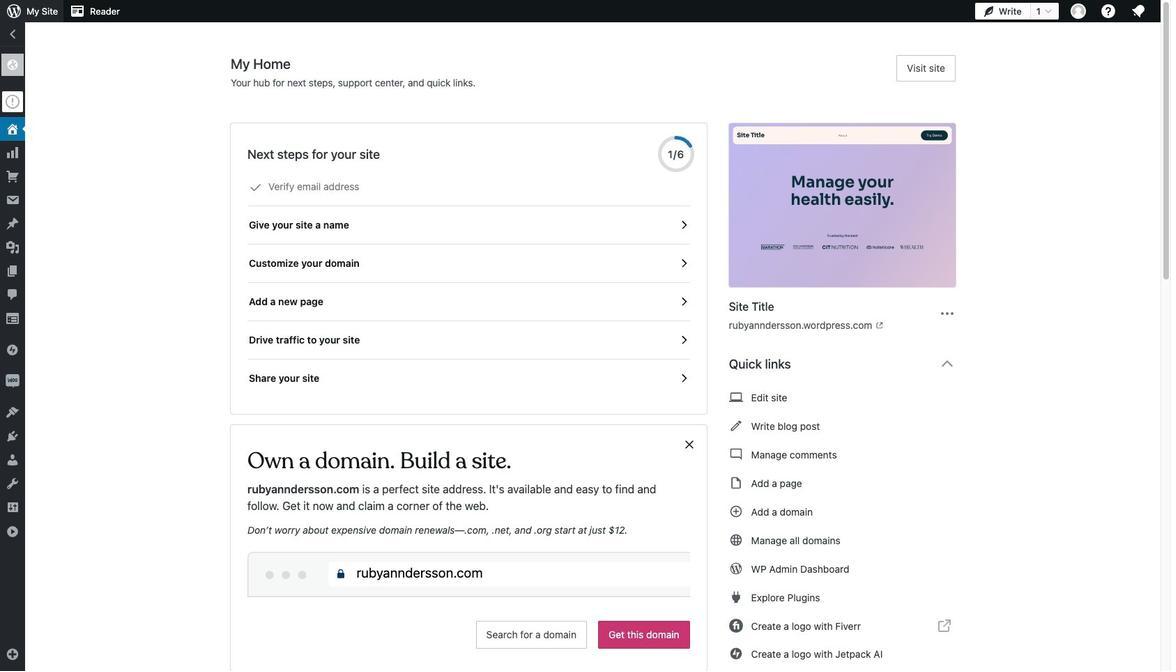 Task type: describe. For each thing, give the bounding box(es) containing it.
my profile image
[[1071, 3, 1086, 19]]

mode_comment image
[[729, 446, 743, 463]]

help image
[[1100, 3, 1117, 20]]

2 img image from the top
[[6, 374, 20, 388]]

launchpad checklist element
[[247, 168, 690, 397]]

insert_drive_file image
[[729, 475, 743, 491]]

1 task enabled image from the top
[[677, 219, 690, 231]]

1 img image from the top
[[6, 343, 20, 357]]

laptop image
[[729, 389, 743, 406]]

4 task enabled image from the top
[[677, 372, 690, 385]]

manage your notifications image
[[1130, 3, 1147, 20]]

task enabled image
[[677, 296, 690, 308]]

edit image
[[729, 418, 743, 434]]



Task type: locate. For each thing, give the bounding box(es) containing it.
more options for site site title image
[[939, 305, 956, 322]]

2 task enabled image from the top
[[677, 257, 690, 270]]

dismiss domain name promotion image
[[683, 436, 696, 453]]

img image
[[6, 343, 20, 357], [6, 374, 20, 388]]

progress bar
[[658, 136, 694, 172]]

main content
[[231, 55, 967, 671]]

task enabled image
[[677, 219, 690, 231], [677, 257, 690, 270], [677, 334, 690, 346], [677, 372, 690, 385]]

0 vertical spatial img image
[[6, 343, 20, 357]]

3 task enabled image from the top
[[677, 334, 690, 346]]

1 vertical spatial img image
[[6, 374, 20, 388]]



Task type: vqa. For each thing, say whether or not it's contained in the screenshot.
img
yes



